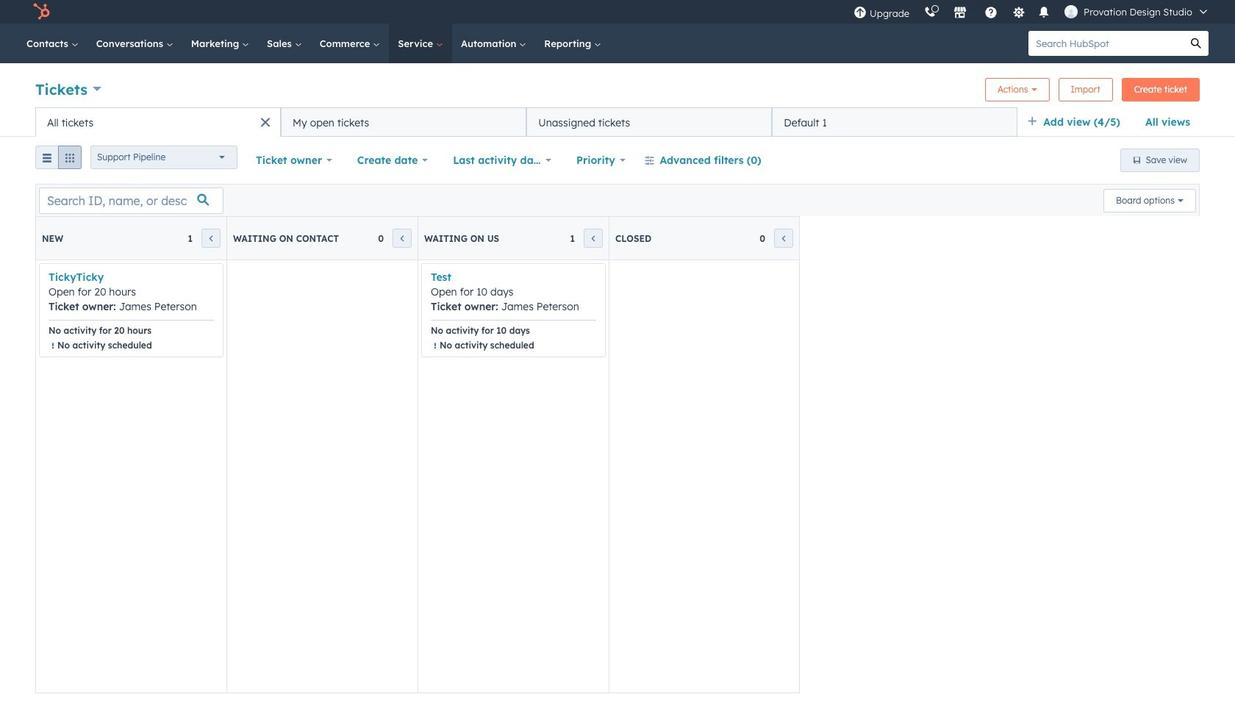 Task type: describe. For each thing, give the bounding box(es) containing it.
marketplaces image
[[954, 7, 967, 20]]

james peterson image
[[1065, 5, 1079, 18]]



Task type: vqa. For each thing, say whether or not it's contained in the screenshot.
navigation
no



Task type: locate. For each thing, give the bounding box(es) containing it.
Search HubSpot search field
[[1029, 31, 1184, 56]]

menu
[[847, 0, 1218, 24]]

group
[[35, 146, 82, 175]]

banner
[[35, 74, 1201, 107]]

Search ID, name, or description search field
[[39, 187, 224, 214]]



